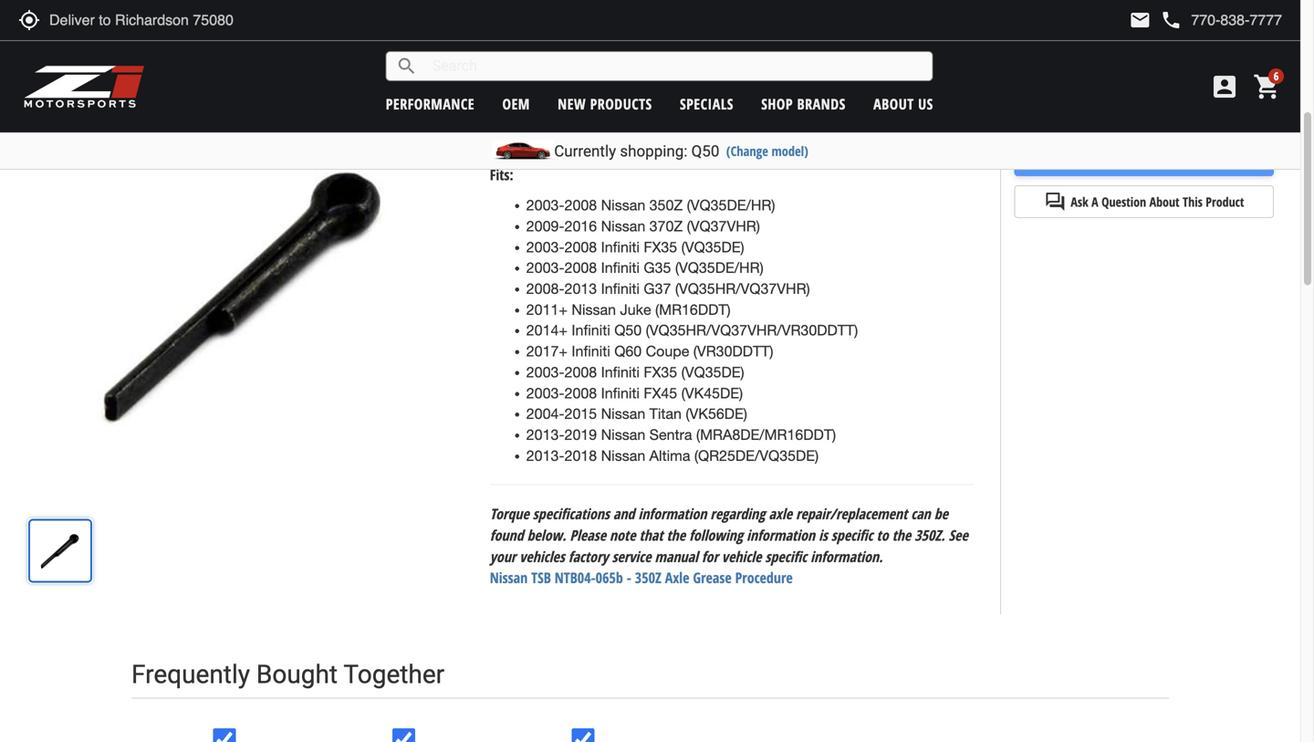 Task type: locate. For each thing, give the bounding box(es) containing it.
1 vertical spatial axle
[[769, 504, 792, 524]]

ntb04-
[[555, 568, 596, 588]]

pin
[[563, 85, 583, 102]]

1 horizontal spatial q50
[[691, 142, 720, 160]]

us
[[918, 94, 933, 114]]

0 vertical spatial about
[[874, 94, 914, 114]]

1 horizontal spatial is
[[831, 85, 842, 102]]

1 horizontal spatial axle
[[800, 85, 827, 102]]

about left us at the right of the page
[[874, 94, 914, 114]]

about right question
[[1150, 193, 1180, 210]]

(vq35de/hr) up '(vq35hr/vq37vhr)'
[[675, 259, 764, 276]]

0 horizontal spatial to
[[877, 525, 889, 545]]

new products
[[558, 94, 652, 114]]

1 vertical spatial fx35
[[644, 364, 677, 381]]

0 vertical spatial q50
[[691, 142, 720, 160]]

350z
[[650, 197, 683, 214], [635, 568, 662, 588]]

0 vertical spatial and
[[524, 106, 549, 123]]

0 horizontal spatial and
[[524, 106, 549, 123]]

1 (vq35de) from the top
[[681, 238, 745, 255]]

axle inside this cotter pin should be replaced any time the axle is serviced. fits both front and rear axles.
[[800, 85, 827, 102]]

information up vehicle at the bottom
[[747, 525, 815, 545]]

2008 up 2015
[[565, 384, 597, 401]]

is up information.
[[819, 525, 828, 545]]

the inside this cotter pin should be replaced any time the axle is serviced. fits both front and rear axles.
[[776, 85, 796, 102]]

0 vertical spatial (vq35de)
[[681, 238, 745, 255]]

0 horizontal spatial be
[[635, 85, 652, 102]]

1 fx35 from the top
[[644, 238, 677, 255]]

sold individually.
[[490, 135, 589, 154]]

0 vertical spatial is
[[831, 85, 842, 102]]

replaced
[[656, 85, 712, 102]]

nissan inside torque specifications and information regarding axle repair/replacement can be found below. please note that the following information is specific to the 350z. see your vehicles factory service manual for vehicle specific information. nissan tsb ntb04-065b - 350z axle grease procedure
[[490, 568, 528, 588]]

None checkbox
[[213, 728, 236, 742], [393, 728, 415, 742], [213, 728, 236, 742], [393, 728, 415, 742]]

(change model) link
[[726, 142, 808, 160]]

2003- down 2009-
[[526, 238, 565, 255]]

information.
[[811, 547, 883, 566]]

fits
[[909, 85, 932, 102]]

this
[[490, 85, 517, 102], [1183, 193, 1203, 210]]

in
[[1015, 15, 1026, 35]]

fx45
[[644, 384, 677, 401]]

shop
[[761, 94, 793, 114]]

be right "can"
[[934, 504, 948, 524]]

following
[[689, 525, 743, 545]]

cotter
[[521, 85, 559, 102]]

altima
[[650, 447, 690, 464]]

be
[[635, 85, 652, 102], [934, 504, 948, 524]]

specifications
[[533, 504, 610, 524]]

q50 up q60
[[614, 322, 642, 339]]

model)
[[772, 142, 808, 160]]

0 vertical spatial (vq35de/hr)
[[687, 197, 775, 214]]

(qr25de/vq35de)
[[694, 447, 819, 464]]

fx35 up fx45
[[644, 364, 677, 381]]

the right time
[[776, 85, 796, 102]]

to down repair/replacement
[[877, 525, 889, 545]]

0 horizontal spatial this
[[490, 85, 517, 102]]

and up note
[[613, 504, 635, 524]]

service
[[612, 547, 651, 566]]

nissan tsb ntb04-065b - 350z axle grease procedure link
[[490, 568, 793, 588]]

that
[[639, 525, 663, 545]]

2013
[[565, 280, 597, 297]]

my_location
[[18, 9, 40, 31]]

(vq35de) down "(vq37vhr)"
[[681, 238, 745, 255]]

3 2008 from the top
[[565, 259, 597, 276]]

0 vertical spatial to
[[1103, 15, 1115, 35]]

mail phone
[[1129, 9, 1182, 31]]

specials
[[680, 94, 734, 114]]

350z up 370z
[[650, 197, 683, 214]]

found
[[490, 525, 524, 545]]

fits:
[[490, 165, 514, 185]]

axle right shop
[[800, 85, 827, 102]]

(vr30ddtt)
[[693, 343, 774, 360]]

nissan left titan
[[601, 405, 645, 422]]

1 vertical spatial about
[[1150, 193, 1180, 210]]

2003- up 2009-
[[526, 197, 565, 214]]

tsb
[[531, 568, 551, 588]]

be inside torque specifications and information regarding axle repair/replacement can be found below. please note that the following information is specific to the 350z. see your vehicles factory service manual for vehicle specific information. nissan tsb ntb04-065b - 350z axle grease procedure
[[934, 504, 948, 524]]

help
[[1150, 13, 1170, 33]]

2008 down 2016
[[565, 238, 597, 255]]

0 vertical spatial axle
[[800, 85, 827, 102]]

ask
[[1071, 193, 1089, 210]]

axle right regarding
[[769, 504, 792, 524]]

information up that
[[638, 504, 707, 524]]

1 horizontal spatial information
[[747, 525, 815, 545]]

is left serviced.
[[831, 85, 842, 102]]

Search search field
[[418, 52, 933, 80]]

to left ship.
[[1103, 15, 1115, 35]]

2004-
[[526, 405, 565, 422]]

0 horizontal spatial information
[[638, 504, 707, 524]]

2 fx35 from the top
[[644, 364, 677, 381]]

1 vertical spatial (vq35de/hr)
[[675, 259, 764, 276]]

2 (vq35de) from the top
[[681, 364, 745, 381]]

fx35
[[644, 238, 677, 255], [644, 364, 677, 381]]

2008 up 2016
[[565, 197, 597, 214]]

this inside this cotter pin should be replaced any time the axle is serviced. fits both front and rear axles.
[[490, 85, 517, 102]]

3 2003- from the top
[[526, 259, 565, 276]]

should
[[587, 85, 631, 102]]

mail
[[1129, 9, 1151, 31]]

(vk56de)
[[686, 405, 747, 422]]

g37
[[644, 280, 671, 297]]

fx35 up g35
[[644, 238, 677, 255]]

1 2008 from the top
[[565, 197, 597, 214]]

2011+
[[526, 301, 568, 318]]

nissan down your
[[490, 568, 528, 588]]

specials link
[[680, 94, 734, 114]]

can
[[911, 504, 931, 524]]

0 horizontal spatial q50
[[614, 322, 642, 339]]

1 vertical spatial (vq35de)
[[681, 364, 745, 381]]

specific up procedure on the right bottom of page
[[765, 547, 807, 566]]

1 horizontal spatial about
[[1150, 193, 1180, 210]]

(vq35de)
[[681, 238, 745, 255], [681, 364, 745, 381]]

0 vertical spatial 350z
[[650, 197, 683, 214]]

350z right -
[[635, 568, 662, 588]]

0 horizontal spatial the
[[667, 525, 686, 545]]

1 horizontal spatial be
[[934, 504, 948, 524]]

0 vertical spatial be
[[635, 85, 652, 102]]

be right should
[[635, 85, 652, 102]]

information
[[638, 504, 707, 524], [747, 525, 815, 545]]

nissan down 2013
[[572, 301, 616, 318]]

0 vertical spatial this
[[490, 85, 517, 102]]

factory
[[568, 547, 608, 566]]

frequently bought together
[[131, 659, 445, 689]]

manual
[[655, 547, 698, 566]]

this left product at right
[[1183, 193, 1203, 210]]

this up front
[[490, 85, 517, 102]]

the up manual
[[667, 525, 686, 545]]

1 horizontal spatial this
[[1183, 193, 1203, 210]]

2018
[[565, 447, 597, 464]]

2013- down the 2019
[[526, 447, 565, 464]]

2019
[[565, 426, 597, 443]]

2016
[[565, 218, 597, 235]]

oem
[[502, 94, 530, 114]]

the left 350z.
[[892, 525, 911, 545]]

(vq35de/hr)
[[687, 197, 775, 214], [675, 259, 764, 276]]

specific down repair/replacement
[[831, 525, 873, 545]]

for
[[702, 547, 718, 566]]

(vq35de/hr) up "(vq37vhr)"
[[687, 197, 775, 214]]

and inside this cotter pin should be replaced any time the axle is serviced. fits both front and rear axles.
[[524, 106, 549, 123]]

1 horizontal spatial to
[[1103, 15, 1115, 35]]

1 vertical spatial to
[[877, 525, 889, 545]]

2003- up 2004-
[[526, 384, 565, 401]]

ship.
[[1119, 15, 1146, 35]]

nissan right 2016
[[601, 218, 645, 235]]

your
[[490, 547, 516, 566]]

None checkbox
[[572, 728, 595, 742]]

q50
[[691, 142, 720, 160], [614, 322, 642, 339]]

1 vertical spatial q50
[[614, 322, 642, 339]]

0 horizontal spatial specific
[[765, 547, 807, 566]]

0 horizontal spatial is
[[819, 525, 828, 545]]

2013- down 2004-
[[526, 426, 565, 443]]

2003- up 2008-
[[526, 259, 565, 276]]

1 vertical spatial 2013-
[[526, 447, 565, 464]]

0 vertical spatial 2013-
[[526, 426, 565, 443]]

mail link
[[1129, 9, 1151, 31]]

please
[[570, 525, 606, 545]]

new
[[558, 94, 586, 114]]

350z.
[[915, 525, 945, 545]]

0 horizontal spatial axle
[[769, 504, 792, 524]]

1 vertical spatial and
[[613, 504, 635, 524]]

axle inside torque specifications and information regarding axle repair/replacement can be found below. please note that the following information is specific to the 350z. see your vehicles factory service manual for vehicle specific information. nissan tsb ntb04-065b - 350z axle grease procedure
[[769, 504, 792, 524]]

q50 left (change
[[691, 142, 720, 160]]

2003- down 2017+
[[526, 364, 565, 381]]

1 2013- from the top
[[526, 426, 565, 443]]

1 vertical spatial 350z
[[635, 568, 662, 588]]

sentra
[[650, 426, 692, 443]]

1 horizontal spatial and
[[613, 504, 635, 524]]

1 horizontal spatial the
[[776, 85, 796, 102]]

is inside this cotter pin should be replaced any time the axle is serviced. fits both front and rear axles.
[[831, 85, 842, 102]]

2008 up 2013
[[565, 259, 597, 276]]

(vq35de) up (vk45de)
[[681, 364, 745, 381]]

1 vertical spatial be
[[934, 504, 948, 524]]

4 2003- from the top
[[526, 364, 565, 381]]

about inside question_answer ask a question about this product
[[1150, 193, 1180, 210]]

and down cotter
[[524, 106, 549, 123]]

question
[[1102, 193, 1147, 210]]

1 vertical spatial is
[[819, 525, 828, 545]]

vehicle
[[722, 547, 762, 566]]

2008 down 2017+
[[565, 364, 597, 381]]

1 horizontal spatial specific
[[831, 525, 873, 545]]

about
[[874, 94, 914, 114], [1150, 193, 1180, 210]]

in stock, ready to ship. help
[[1015, 13, 1170, 35]]

1 vertical spatial this
[[1183, 193, 1203, 210]]

axles.
[[582, 106, 620, 123]]

0 vertical spatial fx35
[[644, 238, 677, 255]]



Task type: describe. For each thing, give the bounding box(es) containing it.
nissan right the 2019
[[601, 426, 645, 443]]

new products link
[[558, 94, 652, 114]]

is inside torque specifications and information regarding axle repair/replacement can be found below. please note that the following information is specific to the 350z. see your vehicles factory service manual for vehicle specific information. nissan tsb ntb04-065b - 350z axle grease procedure
[[819, 525, 828, 545]]

2 2003- from the top
[[526, 238, 565, 255]]

2015
[[565, 405, 597, 422]]

bought
[[256, 659, 338, 689]]

axle
[[665, 568, 690, 588]]

(vk45de)
[[681, 384, 743, 401]]

q50 inside 2003-2008 nissan 350z (vq35de/hr) 2009-2016 nissan 370z (vq37vhr) 2003-2008 infiniti fx35 (vq35de) 2003-2008 infiniti g35 (vq35de/hr) 2008-2013 infiniti g37 (vq35hr/vq37vhr) 2011+ nissan juke (mr16ddt) 2014+ infiniti q50 (vq35hr/vq37vhr/vr30ddtt) 2017+ infiniti q60 coupe (vr30ddtt) 2003-2008 infiniti fx35 (vq35de) 2003-2008 infiniti fx45 (vk45de) 2004-2015 nissan titan (vk56de) 2013-2019 nissan sentra (mra8de/mr16ddt) 2013-2018 nissan altima (qr25de/vq35de)
[[614, 322, 642, 339]]

z1 motorsports logo image
[[23, 64, 146, 110]]

performance link
[[386, 94, 475, 114]]

titan
[[650, 405, 682, 422]]

currently shopping: q50 (change model)
[[554, 142, 808, 160]]

2 2008 from the top
[[565, 238, 597, 255]]

sold
[[490, 135, 514, 154]]

account_box
[[1210, 72, 1239, 101]]

and inside torque specifications and information regarding axle repair/replacement can be found below. please note that the following information is specific to the 350z. see your vehicles factory service manual for vehicle specific information. nissan tsb ntb04-065b - 350z axle grease procedure
[[613, 504, 635, 524]]

2014+
[[526, 322, 568, 339]]

g35
[[644, 259, 671, 276]]

5 2003- from the top
[[526, 384, 565, 401]]

nissan down shopping:
[[601, 197, 645, 214]]

front
[[490, 106, 520, 123]]

be inside this cotter pin should be replaced any time the axle is serviced. fits both front and rear axles.
[[635, 85, 652, 102]]

$0.74
[[1051, 43, 1098, 73]]

350z inside torque specifications and information regarding axle repair/replacement can be found below. please note that the following information is specific to the 350z. see your vehicles factory service manual for vehicle specific information. nissan tsb ntb04-065b - 350z axle grease procedure
[[635, 568, 662, 588]]

brands
[[797, 94, 846, 114]]

time
[[744, 85, 772, 102]]

procedure
[[735, 568, 793, 588]]

serviced.
[[846, 85, 905, 102]]

below.
[[527, 525, 566, 545]]

(mra8de/mr16ddt)
[[696, 426, 836, 443]]

shopping:
[[620, 142, 688, 160]]

repair/replacement
[[796, 504, 908, 524]]

0 vertical spatial information
[[638, 504, 707, 524]]

about us
[[874, 94, 933, 114]]

question_answer ask a question about this product
[[1045, 191, 1244, 213]]

-
[[627, 568, 631, 588]]

1 2003- from the top
[[526, 197, 565, 214]]

phone link
[[1160, 9, 1282, 31]]

products
[[590, 94, 652, 114]]

torque specifications and information regarding axle repair/replacement can be found below. please note that the following information is specific to the 350z. see your vehicles factory service manual for vehicle specific information. nissan tsb ntb04-065b - 350z axle grease procedure
[[490, 504, 968, 588]]

4 2008 from the top
[[565, 364, 597, 381]]

performance
[[386, 94, 475, 114]]

shopping_cart link
[[1249, 72, 1282, 101]]

065b
[[596, 568, 623, 588]]

both
[[936, 85, 966, 102]]

2 horizontal spatial the
[[892, 525, 911, 545]]

question_answer
[[1045, 191, 1066, 213]]

5 2008 from the top
[[565, 384, 597, 401]]

350z inside 2003-2008 nissan 350z (vq35de/hr) 2009-2016 nissan 370z (vq37vhr) 2003-2008 infiniti fx35 (vq35de) 2003-2008 infiniti g35 (vq35de/hr) 2008-2013 infiniti g37 (vq35hr/vq37vhr) 2011+ nissan juke (mr16ddt) 2014+ infiniti q50 (vq35hr/vq37vhr/vr30ddtt) 2017+ infiniti q60 coupe (vr30ddtt) 2003-2008 infiniti fx35 (vq35de) 2003-2008 infiniti fx45 (vk45de) 2004-2015 nissan titan (vk56de) 2013-2019 nissan sentra (mra8de/mr16ddt) 2013-2018 nissan altima (qr25de/vq35de)
[[650, 197, 683, 214]]

search
[[396, 55, 418, 77]]

to inside torque specifications and information regarding axle repair/replacement can be found below. please note that the following information is specific to the 350z. see your vehicles factory service manual for vehicle specific information. nissan tsb ntb04-065b - 350z axle grease procedure
[[877, 525, 889, 545]]

see
[[949, 525, 968, 545]]

(mr16ddt)
[[655, 301, 731, 318]]

coupe
[[646, 343, 689, 360]]

about us link
[[874, 94, 933, 114]]

1 vertical spatial information
[[747, 525, 815, 545]]

(vq37vhr)
[[687, 218, 760, 235]]

grease
[[693, 568, 732, 588]]

torque
[[490, 504, 529, 524]]

2003-2008 nissan 350z (vq35de/hr) 2009-2016 nissan 370z (vq37vhr) 2003-2008 infiniti fx35 (vq35de) 2003-2008 infiniti g35 (vq35de/hr) 2008-2013 infiniti g37 (vq35hr/vq37vhr) 2011+ nissan juke (mr16ddt) 2014+ infiniti q50 (vq35hr/vq37vhr/vr30ddtt) 2017+ infiniti q60 coupe (vr30ddtt) 2003-2008 infiniti fx35 (vq35de) 2003-2008 infiniti fx45 (vk45de) 2004-2015 nissan titan (vk56de) 2013-2019 nissan sentra (mra8de/mr16ddt) 2013-2018 nissan altima (qr25de/vq35de)
[[526, 197, 858, 464]]

this cotter pin should be replaced any time the axle is serviced. fits both front and rear axles.
[[490, 85, 966, 123]]

0 vertical spatial specific
[[831, 525, 873, 545]]

to inside in stock, ready to ship. help
[[1103, 15, 1115, 35]]

(change
[[726, 142, 768, 160]]

this inside question_answer ask a question about this product
[[1183, 193, 1203, 210]]

regarding
[[710, 504, 765, 524]]

vehicles
[[520, 547, 565, 566]]

2009-
[[526, 218, 565, 235]]

individually.
[[518, 135, 589, 154]]

370z
[[650, 218, 683, 235]]

1 vertical spatial specific
[[765, 547, 807, 566]]

shop brands link
[[761, 94, 846, 114]]

q60
[[614, 343, 642, 360]]

ready
[[1067, 15, 1099, 35]]

note
[[610, 525, 636, 545]]

stock,
[[1030, 15, 1064, 35]]

a
[[1092, 193, 1099, 210]]

0 horizontal spatial about
[[874, 94, 914, 114]]

2017+
[[526, 343, 568, 360]]

(vq35hr/vq37vhr)
[[675, 280, 810, 297]]

nissan right 2018
[[601, 447, 645, 464]]

2 2013- from the top
[[526, 447, 565, 464]]

shopping_cart
[[1253, 72, 1282, 101]]

frequently
[[131, 659, 250, 689]]

rear
[[553, 106, 578, 123]]

together
[[344, 659, 445, 689]]

oem link
[[502, 94, 530, 114]]



Task type: vqa. For each thing, say whether or not it's contained in the screenshot.
'the' in the the This cotter pin should be replaced any time the axle is serviced. Fits both front and rear axles.
yes



